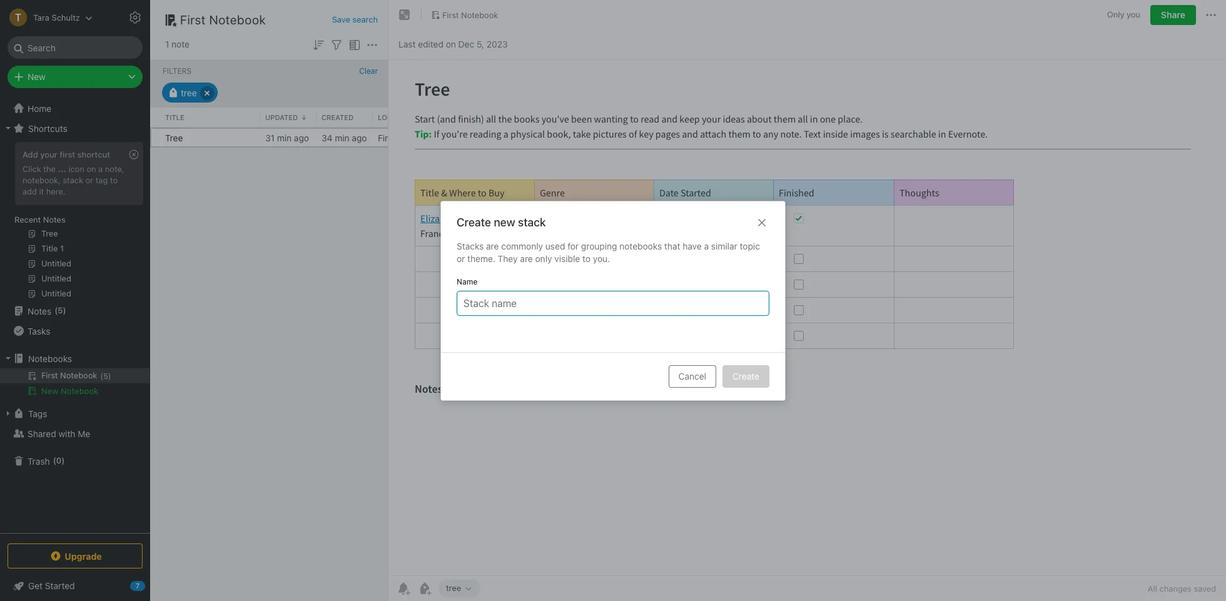 Task type: vqa. For each thing, say whether or not it's contained in the screenshot.
NOTEBOOKS link
yes



Task type: locate. For each thing, give the bounding box(es) containing it.
tree containing home
[[0, 98, 150, 533]]

create up stacks
[[457, 216, 491, 229]]

...
[[58, 164, 66, 174]]

notebook
[[461, 10, 498, 20], [209, 13, 266, 27], [398, 132, 438, 143], [61, 386, 99, 396]]

on inside the icon on a note, notebook, stack or tag to add it here.
[[87, 164, 96, 174]]

stack inside the icon on a note, notebook, stack or tag to add it here.
[[63, 175, 83, 185]]

new
[[28, 71, 46, 82], [41, 386, 58, 396]]

min right 31
[[277, 132, 292, 143]]

1 vertical spatial stack
[[518, 216, 546, 229]]

1 vertical spatial to
[[583, 253, 591, 264]]

( up tasks button
[[55, 306, 58, 316]]

1 horizontal spatial tree button
[[439, 580, 481, 598]]

1 vertical spatial (
[[53, 456, 56, 466]]

tree
[[0, 98, 150, 533]]

tree button right "add tag" icon at the bottom of page
[[439, 580, 481, 598]]

new notebook group
[[0, 369, 150, 404]]

first down the location
[[378, 132, 396, 143]]

1 horizontal spatial create
[[733, 371, 760, 382]]

ago for 34 min ago
[[352, 132, 367, 143]]

new up tags at the left bottom
[[41, 386, 58, 396]]

to down note,
[[110, 175, 118, 185]]

row group containing tree
[[150, 128, 598, 148]]

first notebook down the location
[[378, 132, 438, 143]]

click the ...
[[23, 164, 66, 174]]

note,
[[105, 164, 124, 174]]

tree down filters
[[181, 87, 197, 98]]

2 horizontal spatial first notebook
[[443, 10, 498, 20]]

1 horizontal spatial stack
[[518, 216, 546, 229]]

1 row group from the top
[[150, 108, 661, 128]]

they
[[498, 253, 518, 264]]

or left tag
[[86, 175, 93, 185]]

add
[[23, 186, 37, 196]]

1 vertical spatial or
[[457, 253, 465, 264]]

1 horizontal spatial a
[[704, 241, 709, 251]]

first notebook up note
[[180, 13, 266, 27]]

) up tasks button
[[63, 306, 66, 316]]

0 horizontal spatial min
[[277, 132, 292, 143]]

to left the you.
[[583, 253, 591, 264]]

a
[[98, 164, 103, 174], [704, 241, 709, 251]]

1 horizontal spatial first
[[378, 132, 396, 143]]

cancel button
[[669, 365, 717, 388]]

are down commonly
[[520, 253, 533, 264]]

0 vertical spatial to
[[110, 175, 118, 185]]

1 vertical spatial on
[[87, 164, 96, 174]]

notes ( 5 )
[[28, 306, 66, 316]]

new up home
[[28, 71, 46, 82]]

recent
[[14, 215, 41, 225]]

Search text field
[[16, 36, 134, 59]]

notes up tasks
[[28, 306, 51, 316]]

shared
[[28, 428, 56, 439]]

trash ( 0 )
[[28, 456, 65, 467]]

1 vertical spatial are
[[520, 253, 533, 264]]

0 vertical spatial notes
[[43, 215, 66, 225]]

tags
[[28, 408, 47, 419]]

1 vertical spatial tree button
[[439, 580, 481, 598]]

0 vertical spatial are
[[486, 241, 499, 251]]

31
[[265, 132, 275, 143]]

1 vertical spatial notes
[[28, 306, 51, 316]]

first notebook up dec
[[443, 10, 498, 20]]

1
[[165, 39, 169, 49]]

31 min ago
[[265, 132, 309, 143]]

0 vertical spatial (
[[55, 306, 58, 316]]

save search button
[[332, 14, 378, 26]]

( inside notes ( 5 )
[[55, 306, 58, 316]]

min for 31
[[277, 132, 292, 143]]

group
[[0, 138, 150, 306]]

cell
[[0, 369, 150, 384]]

0 horizontal spatial to
[[110, 175, 118, 185]]

) right trash
[[61, 456, 65, 466]]

0 horizontal spatial tree button
[[162, 83, 218, 103]]

notebooks link
[[0, 349, 150, 369]]

0 horizontal spatial tree
[[181, 87, 197, 98]]

row group down the location
[[150, 128, 598, 148]]

0
[[56, 456, 61, 466]]

1 horizontal spatial to
[[583, 253, 591, 264]]

0 horizontal spatial stack
[[63, 175, 83, 185]]

first up note
[[180, 13, 206, 27]]

a up tag
[[98, 164, 103, 174]]

notes
[[43, 215, 66, 225], [28, 306, 51, 316]]

0 vertical spatial stack
[[63, 175, 83, 185]]

1 horizontal spatial tree
[[446, 583, 461, 594]]

0 vertical spatial create
[[457, 216, 491, 229]]

1 horizontal spatial min
[[335, 132, 350, 143]]

notebooks
[[620, 241, 662, 251]]

0 vertical spatial new
[[28, 71, 46, 82]]

None search field
[[16, 36, 134, 59]]

0 horizontal spatial or
[[86, 175, 93, 185]]

notes right the recent
[[43, 215, 66, 225]]

2 min from the left
[[335, 132, 350, 143]]

to inside the icon on a note, notebook, stack or tag to add it here.
[[110, 175, 118, 185]]

0 horizontal spatial are
[[486, 241, 499, 251]]

icon on a note, notebook, stack or tag to add it here.
[[23, 164, 124, 196]]

1 horizontal spatial are
[[520, 253, 533, 264]]

5,
[[477, 38, 485, 49]]

row group
[[150, 108, 661, 128], [150, 128, 598, 148]]

0 vertical spatial )
[[63, 306, 66, 316]]

to
[[110, 175, 118, 185], [583, 253, 591, 264]]

commonly
[[502, 241, 543, 251]]

the
[[43, 164, 56, 174]]

title
[[165, 113, 184, 121]]

Note Editor text field
[[389, 60, 1227, 576]]

1 vertical spatial tree
[[446, 583, 461, 594]]

1 vertical spatial a
[[704, 241, 709, 251]]

( for notes
[[55, 306, 58, 316]]

create
[[457, 216, 491, 229], [733, 371, 760, 382]]

search
[[353, 14, 378, 24]]

)
[[63, 306, 66, 316], [61, 456, 65, 466]]

create right cancel
[[733, 371, 760, 382]]

location
[[378, 113, 414, 121]]

on left dec
[[446, 38, 456, 49]]

new for new
[[28, 71, 46, 82]]

stack down icon
[[63, 175, 83, 185]]

me
[[78, 428, 90, 439]]

tree
[[181, 87, 197, 98], [446, 583, 461, 594]]

) inside notes ( 5 )
[[63, 306, 66, 316]]

new inside popup button
[[28, 71, 46, 82]]

ago
[[294, 132, 309, 143], [352, 132, 367, 143]]

0 vertical spatial tree button
[[162, 83, 218, 103]]

ago down 'created' on the top
[[352, 132, 367, 143]]

1 min from the left
[[277, 132, 292, 143]]

notes inside notes ( 5 )
[[28, 306, 51, 316]]

Name text field
[[463, 291, 764, 315]]

row group down clear button
[[150, 108, 661, 128]]

create new stack
[[457, 216, 546, 229]]

0 vertical spatial a
[[98, 164, 103, 174]]

1 vertical spatial new
[[41, 386, 58, 396]]

min right '34'
[[335, 132, 350, 143]]

are up theme.
[[486, 241, 499, 251]]

1 horizontal spatial or
[[457, 253, 465, 264]]

it
[[39, 186, 44, 196]]

only
[[1108, 10, 1125, 20]]

icon
[[68, 164, 84, 174]]

2 ago from the left
[[352, 132, 367, 143]]

create inside button
[[733, 371, 760, 382]]

0 horizontal spatial create
[[457, 216, 491, 229]]

add tag image
[[418, 582, 433, 597]]

5
[[58, 306, 63, 316]]

stack up commonly
[[518, 216, 546, 229]]

a right have
[[704, 241, 709, 251]]

ago left '34'
[[294, 132, 309, 143]]

) inside trash ( 0 )
[[61, 456, 65, 466]]

shortcuts
[[28, 123, 67, 134]]

on down shortcut
[[87, 164, 96, 174]]

or
[[86, 175, 93, 185], [457, 253, 465, 264]]

) for trash
[[61, 456, 65, 466]]

stack
[[63, 175, 83, 185], [518, 216, 546, 229]]

( inside trash ( 0 )
[[53, 456, 56, 466]]

clear button
[[360, 66, 378, 76]]

tree inside note list element
[[181, 87, 197, 98]]

create button
[[723, 365, 770, 388]]

0 vertical spatial tree
[[181, 87, 197, 98]]

1 vertical spatial create
[[733, 371, 760, 382]]

2 horizontal spatial first
[[443, 10, 459, 20]]

stacks
[[457, 241, 484, 251]]

0 horizontal spatial ago
[[294, 132, 309, 143]]

1 horizontal spatial on
[[446, 38, 456, 49]]

1 ago from the left
[[294, 132, 309, 143]]

all changes saved
[[1149, 584, 1217, 594]]

0 horizontal spatial a
[[98, 164, 103, 174]]

that
[[665, 241, 681, 251]]

add your first shortcut
[[23, 150, 110, 160]]

new inside button
[[41, 386, 58, 396]]

notebook,
[[23, 175, 61, 185]]

share button
[[1151, 5, 1197, 25]]

first notebook
[[443, 10, 498, 20], [180, 13, 266, 27], [378, 132, 438, 143]]

tree button down filters
[[162, 83, 218, 103]]

0 vertical spatial or
[[86, 175, 93, 185]]

recent notes
[[14, 215, 66, 225]]

first up last edited on dec 5, 2023
[[443, 10, 459, 20]]

(
[[55, 306, 58, 316], [53, 456, 56, 466]]

grouping
[[581, 241, 618, 251]]

new button
[[8, 66, 143, 88]]

( right trash
[[53, 456, 56, 466]]

on
[[446, 38, 456, 49], [87, 164, 96, 174]]

1 horizontal spatial first notebook
[[378, 132, 438, 143]]

0 vertical spatial on
[[446, 38, 456, 49]]

new notebook
[[41, 386, 99, 396]]

tree right "add tag" icon at the bottom of page
[[446, 583, 461, 594]]

2 row group from the top
[[150, 128, 598, 148]]

expand notebooks image
[[3, 354, 13, 364]]

new notebook button
[[0, 384, 150, 399]]

1 horizontal spatial ago
[[352, 132, 367, 143]]

0 horizontal spatial on
[[87, 164, 96, 174]]

1 vertical spatial )
[[61, 456, 65, 466]]

tree inside note window element
[[446, 583, 461, 594]]

or down stacks
[[457, 253, 465, 264]]



Task type: describe. For each thing, give the bounding box(es) containing it.
tasks
[[28, 326, 50, 336]]

tags button
[[0, 404, 150, 424]]

or inside the icon on a note, notebook, stack or tag to add it here.
[[86, 175, 93, 185]]

a inside the icon on a note, notebook, stack or tag to add it here.
[[98, 164, 103, 174]]

) for notes
[[63, 306, 66, 316]]

name
[[457, 277, 478, 286]]

here.
[[46, 186, 65, 196]]

new
[[494, 216, 516, 229]]

create for create new stack
[[457, 216, 491, 229]]

min for 34
[[335, 132, 350, 143]]

notebooks
[[28, 353, 72, 364]]

only you
[[1108, 10, 1141, 20]]

tree
[[165, 132, 183, 143]]

topic
[[740, 241, 761, 251]]

2023
[[487, 38, 508, 49]]

expand note image
[[397, 8, 413, 23]]

tasks button
[[0, 321, 150, 341]]

row group inside note list element
[[150, 128, 598, 148]]

note list element
[[150, 0, 661, 602]]

save search
[[332, 14, 378, 24]]

note window element
[[389, 0, 1227, 602]]

notes inside group
[[43, 215, 66, 225]]

you.
[[593, 253, 610, 264]]

last
[[399, 38, 416, 49]]

created
[[322, 113, 354, 121]]

dec
[[459, 38, 475, 49]]

theme.
[[468, 253, 496, 264]]

home
[[28, 103, 51, 114]]

shared with me
[[28, 428, 90, 439]]

settings image
[[128, 10, 143, 25]]

create for create
[[733, 371, 760, 382]]

add a reminder image
[[396, 582, 411, 597]]

upgrade
[[65, 551, 102, 562]]

notebook inside button
[[461, 10, 498, 20]]

share
[[1162, 9, 1186, 20]]

( for trash
[[53, 456, 56, 466]]

trash
[[28, 456, 50, 467]]

first notebook button
[[427, 6, 503, 24]]

your
[[40, 150, 57, 160]]

used
[[546, 241, 566, 251]]

for
[[568, 241, 579, 251]]

ago for 31 min ago
[[294, 132, 309, 143]]

on inside note window element
[[446, 38, 456, 49]]

home link
[[0, 98, 150, 118]]

visible
[[555, 253, 580, 264]]

first inside button
[[443, 10, 459, 20]]

group containing add your first shortcut
[[0, 138, 150, 306]]

a inside stacks are commonly used for grouping notebooks that have a similar topic or theme. they are only visible to you.
[[704, 241, 709, 251]]

shared with me link
[[0, 424, 150, 444]]

stacks are commonly used for grouping notebooks that have a similar topic or theme. they are only visible to you.
[[457, 241, 761, 264]]

click
[[23, 164, 41, 174]]

34 min ago
[[322, 132, 367, 143]]

upgrade button
[[8, 544, 143, 569]]

filters
[[163, 66, 192, 76]]

edited
[[418, 38, 444, 49]]

last edited on dec 5, 2023
[[399, 38, 508, 49]]

34
[[322, 132, 333, 143]]

first notebook inside button
[[443, 10, 498, 20]]

add
[[23, 150, 38, 160]]

tag
[[96, 175, 108, 185]]

changes
[[1160, 584, 1192, 594]]

0 horizontal spatial first
[[180, 13, 206, 27]]

all
[[1149, 584, 1158, 594]]

first
[[60, 150, 75, 160]]

have
[[683, 241, 702, 251]]

shortcuts button
[[0, 118, 150, 138]]

updated
[[265, 113, 298, 121]]

cancel
[[679, 371, 707, 382]]

row group containing title
[[150, 108, 661, 128]]

saved
[[1195, 584, 1217, 594]]

to inside stacks are commonly used for grouping notebooks that have a similar topic or theme. they are only visible to you.
[[583, 253, 591, 264]]

save
[[332, 14, 350, 24]]

or inside stacks are commonly used for grouping notebooks that have a similar topic or theme. they are only visible to you.
[[457, 253, 465, 264]]

clear
[[360, 66, 378, 76]]

0 horizontal spatial first notebook
[[180, 13, 266, 27]]

close image
[[755, 215, 770, 230]]

notebook inside button
[[61, 386, 99, 396]]

shortcut
[[77, 150, 110, 160]]

cell inside tree
[[0, 369, 150, 384]]

only
[[536, 253, 552, 264]]

note
[[172, 39, 190, 49]]

you
[[1127, 10, 1141, 20]]

expand tags image
[[3, 409, 13, 419]]

similar
[[712, 241, 738, 251]]

1 note
[[165, 39, 190, 49]]

with
[[59, 428, 75, 439]]

new for new notebook
[[41, 386, 58, 396]]



